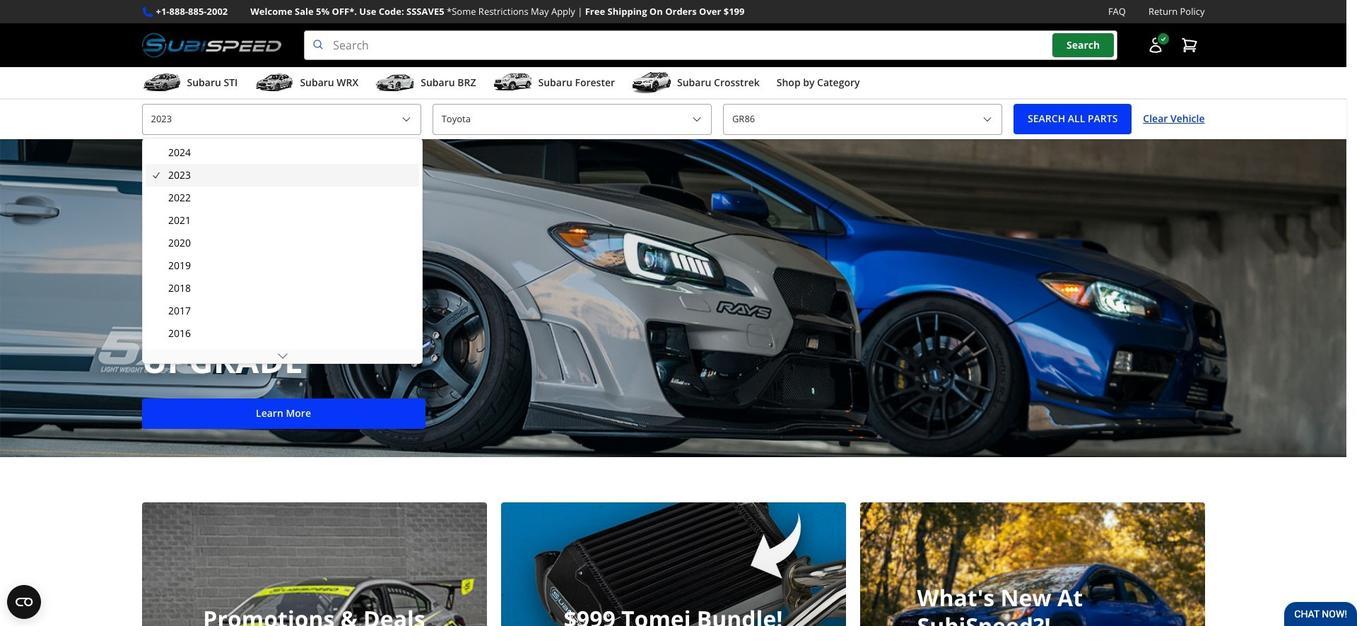 Task type: describe. For each thing, give the bounding box(es) containing it.
1 option from the top
[[146, 164, 420, 187]]

search input field
[[304, 30, 1118, 60]]

open widget image
[[7, 586, 41, 619]]



Task type: vqa. For each thing, say whether or not it's contained in the screenshot.
LEGACY
no



Task type: locate. For each thing, give the bounding box(es) containing it.
0 vertical spatial option
[[146, 164, 420, 187]]

group
[[146, 141, 420, 627]]

2 option from the top
[[146, 345, 420, 368]]

option
[[146, 164, 420, 187], [146, 345, 420, 368]]

1 vertical spatial option
[[146, 345, 420, 368]]

list box
[[142, 138, 423, 627]]



